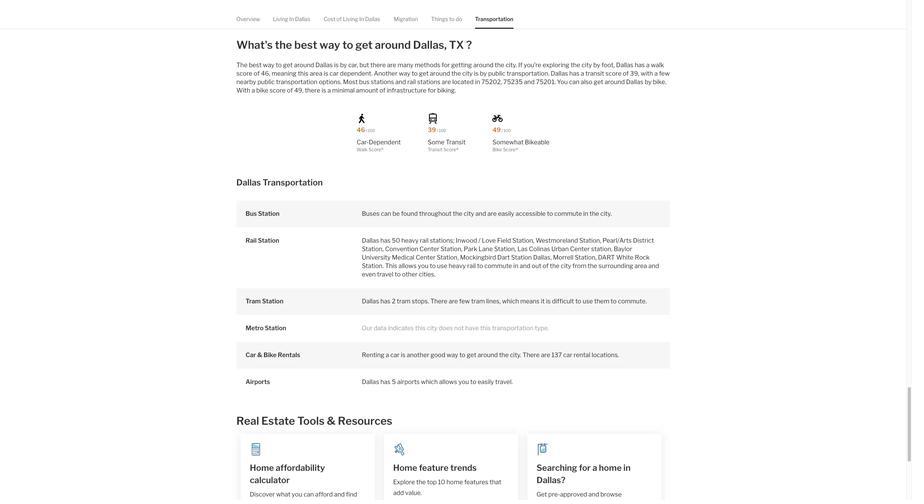 Task type: locate. For each thing, give the bounding box(es) containing it.
most
[[343, 78, 358, 86]]

/ inside 49 / 100
[[502, 128, 503, 133]]

1 horizontal spatial stations
[[418, 78, 441, 86]]

bike
[[256, 87, 268, 94]]

has up 39,
[[635, 61, 645, 69]]

stations down the methods
[[418, 78, 441, 86]]

75201.
[[536, 78, 556, 86]]

stations down 'another'
[[371, 78, 394, 86]]

tram left lines,
[[472, 298, 485, 305]]

a up get pre-approved and browse
[[593, 464, 598, 474]]

foot,
[[602, 61, 615, 69]]

in inside searching for a home in dallas?
[[624, 464, 631, 474]]

0 horizontal spatial heavy
[[402, 237, 419, 245]]

the down 'getting' on the top of page
[[452, 70, 461, 77]]

1 vertical spatial there
[[523, 352, 540, 359]]

city up transit on the right of page
[[582, 61, 592, 69]]

1 vertical spatial commute
[[485, 263, 512, 270]]

0 horizontal spatial tram
[[397, 298, 411, 305]]

0 horizontal spatial dallas,
[[413, 38, 447, 51]]

0 horizontal spatial there
[[431, 298, 448, 305]]

score for somewhat
[[503, 147, 516, 153]]

score right 'bike'
[[270, 87, 286, 94]]

0 horizontal spatial car
[[330, 70, 339, 77]]

airports
[[397, 379, 420, 386]]

0 vertical spatial area
[[310, 70, 323, 77]]

1 horizontal spatial commute
[[555, 210, 582, 218]]

1 vertical spatial bike
[[264, 352, 277, 359]]

dallas up 'options.'
[[316, 61, 333, 69]]

dallas inside 'if you're exploring the city by foot, dallas has a walk score of 46, meaning this area is car dependent.'
[[617, 61, 634, 69]]

1 vertical spatial area
[[635, 263, 648, 270]]

westmoreland
[[536, 237, 578, 245]]

2 home from the left
[[393, 464, 418, 474]]

methods
[[415, 61, 441, 69]]

way down many
[[399, 70, 411, 77]]

2 score from the left
[[444, 147, 457, 153]]

the right throughout
[[453, 210, 463, 218]]

from
[[573, 263, 587, 270]]

around inside you can also get around dallas by bike. with a bike score of 49, there is a minimal amount of infrastructure for biking.
[[605, 78, 625, 86]]

1 horizontal spatial this
[[415, 325, 426, 332]]

public down 46,
[[258, 78, 275, 86]]

by
[[260, 12, 266, 19], [340, 61, 347, 69], [594, 61, 601, 69], [480, 70, 487, 77], [645, 78, 652, 86]]

® for transit
[[457, 147, 459, 153]]

1 vertical spatial there
[[305, 87, 320, 94]]

0 vertical spatial you
[[418, 263, 429, 270]]

1 home from the left
[[250, 464, 274, 474]]

0 vertical spatial there
[[431, 298, 448, 305]]

a inside 'if you're exploring the city by foot, dallas has a walk score of 46, meaning this area is car dependent.'
[[647, 61, 650, 69]]

allows inside 'dallas has 50 heavy rail stations; inwood / love field station, westmoreland station, pearl/arts district station, convention center station, park lane station, las colinas urban center station, baylor university medical center station, mockingbird dart station dallas, morrell station, dart white rock station. this allows you to use heavy rail to commute in and out of the city from the surrounding area and even travel to other cities.'
[[399, 263, 417, 270]]

0 horizontal spatial score
[[369, 147, 381, 153]]

buses
[[362, 210, 380, 218]]

of right out
[[543, 263, 549, 270]]

0 vertical spatial there
[[371, 61, 386, 69]]

0 horizontal spatial this
[[298, 70, 309, 77]]

and inside "discover what you can afford and find"
[[334, 492, 345, 499]]

score inside 'if you're exploring the city by foot, dallas has a walk score of 46, meaning this area is car dependent.'
[[237, 70, 253, 77]]

of left 39,
[[623, 70, 629, 77]]

0 horizontal spatial score
[[237, 70, 253, 77]]

a left 'bike'
[[252, 87, 255, 94]]

100 right 49
[[504, 128, 511, 133]]

convention
[[385, 246, 418, 253]]

100
[[368, 128, 375, 133], [439, 128, 446, 133], [504, 128, 511, 133]]

1 vertical spatial public
[[258, 78, 275, 86]]

for inside you can also get around dallas by bike. with a bike score of 49, there is a minimal amount of infrastructure for biking.
[[428, 87, 436, 94]]

affordability
[[276, 464, 325, 474]]

transportation.
[[507, 70, 550, 77]]

1 horizontal spatial 100
[[439, 128, 446, 133]]

station inside 'dallas has 50 heavy rail stations; inwood / love field station, westmoreland station, pearl/arts district station, convention center station, park lane station, las colinas urban center station, baylor university medical center station, mockingbird dart station dallas, morrell station, dart white rock station. this allows you to use heavy rail to commute in and out of the city from the surrounding area and even travel to other cities.'
[[512, 254, 532, 262]]

2 vertical spatial you
[[292, 492, 302, 499]]

home inside searching for a home in dallas?
[[599, 464, 622, 474]]

1 score from the left
[[369, 147, 381, 153]]

in left cost
[[289, 16, 294, 22]]

best down living in dallas link
[[295, 38, 317, 51]]

1 vertical spatial which
[[421, 379, 438, 386]]

city.
[[506, 61, 517, 69], [601, 210, 612, 218], [510, 352, 522, 359]]

of inside 'if you're exploring the city by foot, dallas has a walk score of 46, meaning this area is car dependent.'
[[254, 70, 260, 77]]

this
[[385, 263, 398, 270]]

for
[[442, 61, 450, 69], [428, 87, 436, 94], [579, 464, 591, 474]]

in inside 'dallas has 50 heavy rail stations; inwood / love field station, westmoreland station, pearl/arts district station, convention center station, park lane station, las colinas urban center station, baylor university medical center station, mockingbird dart station dallas, morrell station, dart white rock station. this allows you to use heavy rail to commute in and out of the city from the surrounding area and even travel to other cities.'
[[514, 263, 519, 270]]

rentals
[[278, 352, 300, 359]]

bike
[[493, 147, 502, 153], [264, 352, 277, 359]]

the inside explore the top 10 home features that add value.
[[417, 479, 426, 487]]

10
[[438, 479, 446, 487]]

station.
[[362, 263, 384, 270]]

0 horizontal spatial in
[[289, 16, 294, 22]]

commute up westmoreland
[[555, 210, 582, 218]]

bike inside somewhat bikeable bike score ®
[[493, 147, 502, 153]]

0 horizontal spatial few
[[460, 298, 470, 305]]

buses can be found throughout the city and are easily accessible to commute in the city.
[[362, 210, 612, 218]]

® inside car-dependent walk score ®
[[381, 147, 384, 153]]

1 horizontal spatial public
[[489, 70, 506, 77]]

way inside another way to get around the city is by public transportation. dallas has a transit score of 39, with a few nearby public transportation options.
[[399, 70, 411, 77]]

score
[[237, 70, 253, 77], [606, 70, 622, 77], [270, 87, 286, 94]]

1 vertical spatial dallas,
[[534, 254, 552, 262]]

3 100 from the left
[[504, 128, 511, 133]]

station,
[[513, 237, 535, 245], [580, 237, 602, 245], [362, 246, 384, 253], [441, 246, 463, 253], [495, 246, 516, 253], [437, 254, 459, 262], [575, 254, 597, 262]]

area inside 'if you're exploring the city by foot, dallas has a walk score of 46, meaning this area is car dependent.'
[[310, 70, 323, 77]]

heavy up convention
[[402, 237, 419, 245]]

137
[[552, 352, 562, 359]]

1 horizontal spatial home
[[599, 464, 622, 474]]

dallas inside cost of living in dallas link
[[365, 16, 380, 22]]

& right car
[[257, 352, 262, 359]]

2 horizontal spatial this
[[481, 325, 491, 332]]

100 inside 39 / 100
[[439, 128, 446, 133]]

® inside some transit transit score ®
[[457, 147, 459, 153]]

0 horizontal spatial home
[[250, 464, 274, 474]]

which right lines,
[[502, 298, 519, 305]]

to up the meaning
[[276, 61, 282, 69]]

score inside some transit transit score ®
[[444, 147, 457, 153]]

transportation down dallas has 2 tram stops. there are few tram lines, which means it is difficult to use them to commute.
[[492, 325, 534, 332]]

easily
[[498, 210, 515, 218], [478, 379, 494, 386]]

city left 'does'
[[427, 325, 438, 332]]

2 horizontal spatial ®
[[516, 147, 518, 153]]

0 vertical spatial rail
[[408, 78, 416, 86]]

get pre-approved and browse
[[537, 492, 622, 501]]

0 horizontal spatial public
[[258, 78, 275, 86]]

2 vertical spatial for
[[579, 464, 591, 474]]

station for dallas has 50 heavy rail stations; inwood / love field station, westmoreland station, pearl/arts district station, convention center station, park lane station, las colinas urban center station, baylor university medical center station, mockingbird dart station dallas, morrell station, dart white rock station. this allows you to use heavy rail to commute in and out of the city from the surrounding area and even travel to other cities.
[[258, 237, 279, 245]]

station right tram
[[262, 298, 284, 305]]

you up cities.
[[418, 263, 429, 270]]

station,
[[592, 246, 613, 253]]

0 vertical spatial heavy
[[402, 237, 419, 245]]

dallas, up the methods
[[413, 38, 447, 51]]

0 horizontal spatial area
[[310, 70, 323, 77]]

colinas
[[529, 246, 550, 253]]

but
[[360, 61, 369, 69]]

1 horizontal spatial living
[[343, 16, 358, 22]]

can
[[570, 78, 580, 86], [381, 210, 391, 218], [304, 492, 314, 499]]

dallas inside you can also get around dallas by bike. with a bike score of 49, there is a minimal amount of infrastructure for biking.
[[627, 78, 644, 86]]

city inside 'dallas has 50 heavy rail stations; inwood / love field station, westmoreland station, pearl/arts district station, convention center station, park lane station, las colinas urban center station, baylor university medical center station, mockingbird dart station dallas, morrell station, dart white rock station. this allows you to use heavy rail to commute in and out of the city from the surrounding area and even travel to other cities.'
[[561, 263, 572, 270]]

allows down good
[[439, 379, 458, 386]]

0 horizontal spatial best
[[249, 61, 262, 69]]

75202,
[[482, 78, 502, 86]]

way up 46,
[[263, 61, 275, 69]]

discover what you can afford and find
[[250, 492, 357, 501]]

there right stops.
[[431, 298, 448, 305]]

allows up other
[[399, 263, 417, 270]]

you inside 'dallas has 50 heavy rail stations; inwood / love field station, westmoreland station, pearl/arts district station, convention center station, park lane station, las colinas urban center station, baylor university medical center station, mockingbird dart station dallas, morrell station, dart white rock station. this allows you to use heavy rail to commute in and out of the city from the surrounding area and even travel to other cities.'
[[418, 263, 429, 270]]

features
[[465, 479, 489, 487]]

100 inside 49 / 100
[[504, 128, 511, 133]]

100 for 46
[[368, 128, 375, 133]]

commute inside 'dallas has 50 heavy rail stations; inwood / love field station, westmoreland station, pearl/arts district station, convention center station, park lane station, las colinas urban center station, baylor university medical center station, mockingbird dart station dallas, morrell station, dart white rock station. this allows you to use heavy rail to commute in and out of the city from the surrounding area and even travel to other cities.'
[[485, 263, 512, 270]]

and
[[396, 78, 406, 86], [524, 78, 535, 86], [476, 210, 486, 218], [520, 263, 531, 270], [649, 263, 660, 270], [334, 492, 345, 499], [589, 492, 600, 499]]

1 horizontal spatial allows
[[439, 379, 458, 386]]

use down stations; at the top
[[437, 263, 448, 270]]

dallas up university
[[362, 237, 379, 245]]

0 horizontal spatial which
[[421, 379, 438, 386]]

score down dependent
[[369, 147, 381, 153]]

easily left accessible
[[498, 210, 515, 218]]

city down morrell at the right bottom of the page
[[561, 263, 572, 270]]

0 horizontal spatial allows
[[399, 263, 417, 270]]

and left browse
[[589, 492, 600, 499]]

transportation link
[[475, 9, 514, 29]]

1 vertical spatial rail
[[420, 237, 429, 245]]

tram right 2
[[397, 298, 411, 305]]

metro
[[246, 325, 264, 332]]

0 horizontal spatial transportation
[[276, 78, 318, 86]]

pre-
[[549, 492, 561, 499]]

0 horizontal spatial home
[[447, 479, 463, 487]]

of right amount
[[380, 87, 386, 94]]

city inside 'if you're exploring the city by foot, dallas has a walk score of 46, meaning this area is car dependent.'
[[582, 61, 592, 69]]

1 horizontal spatial rail
[[420, 237, 429, 245]]

has inside 'dallas has 50 heavy rail stations; inwood / love field station, westmoreland station, pearl/arts district station, convention center station, park lane station, las colinas urban center station, baylor university medical center station, mockingbird dart station dallas, morrell station, dart white rock station. this allows you to use heavy rail to commute in and out of the city from the surrounding area and even travel to other cities.'
[[381, 237, 391, 245]]

around down 'have'
[[478, 352, 498, 359]]

dallas, inside 'dallas has 50 heavy rail stations; inwood / love field station, westmoreland station, pearl/arts district station, convention center station, park lane station, las colinas urban center station, baylor university medical center station, mockingbird dart station dallas, morrell station, dart white rock station. this allows you to use heavy rail to commute in and out of the city from the surrounding area and even travel to other cities.'
[[534, 254, 552, 262]]

living right overview
[[273, 16, 288, 22]]

can for also
[[570, 78, 580, 86]]

station right bus
[[258, 210, 280, 218]]

score up nearby on the top of page
[[237, 70, 253, 77]]

0 horizontal spatial commute
[[485, 263, 512, 270]]

use left them at the right bottom
[[583, 298, 593, 305]]

station right rail at top
[[258, 237, 279, 245]]

around up the 75202,
[[474, 61, 494, 69]]

of inside 'dallas has 50 heavy rail stations; inwood / love field station, westmoreland station, pearl/arts district station, convention center station, park lane station, las colinas urban center station, baylor university medical center station, mockingbird dart station dallas, morrell station, dart white rock station. this allows you to use heavy rail to commute in and out of the city from the surrounding area and even travel to other cities.'
[[543, 263, 549, 270]]

bus station
[[246, 210, 280, 218]]

2 ® from the left
[[457, 147, 459, 153]]

46
[[357, 126, 365, 134]]

the down living in dallas link
[[275, 38, 292, 51]]

home for home affordability calculator
[[250, 464, 274, 474]]

bus
[[246, 210, 257, 218]]

0 horizontal spatial rail
[[408, 78, 416, 86]]

0 vertical spatial transit
[[446, 139, 466, 146]]

things to do
[[431, 16, 463, 22]]

of
[[337, 16, 342, 22], [254, 70, 260, 77], [623, 70, 629, 77], [287, 87, 293, 94], [380, 87, 386, 94], [543, 263, 549, 270]]

0 horizontal spatial living
[[273, 16, 288, 22]]

getting
[[452, 61, 472, 69]]

another
[[374, 70, 398, 77]]

1 vertical spatial home
[[447, 479, 463, 487]]

explore
[[393, 479, 415, 487]]

way
[[320, 38, 340, 51], [263, 61, 275, 69], [399, 70, 411, 77], [447, 352, 458, 359]]

tx
[[449, 38, 464, 51]]

0 vertical spatial allows
[[399, 263, 417, 270]]

dallas has 5 airports which allows you to easily travel.
[[362, 379, 513, 386]]

few up "bike."
[[659, 70, 670, 77]]

2 vertical spatial rail
[[467, 263, 476, 270]]

2 horizontal spatial 100
[[504, 128, 511, 133]]

rail down mockingbird
[[467, 263, 476, 270]]

0 vertical spatial use
[[437, 263, 448, 270]]

get inside you can also get around dallas by bike. with a bike score of 49, there is a minimal amount of infrastructure for biking.
[[594, 78, 604, 86]]

area down rock
[[635, 263, 648, 270]]

station
[[258, 210, 280, 218], [258, 237, 279, 245], [512, 254, 532, 262], [262, 298, 284, 305], [265, 325, 286, 332]]

1 horizontal spatial area
[[635, 263, 648, 270]]

to right good
[[460, 352, 466, 359]]

by inside another way to get around the city is by public transportation. dallas has a transit score of 39, with a few nearby public transportation options.
[[480, 70, 487, 77]]

a right renting
[[386, 352, 389, 359]]

if you're exploring the city by foot, dallas has a walk score of 46, meaning this area is car dependent.
[[237, 61, 665, 77]]

home inside explore the top 10 home features that add value.
[[447, 479, 463, 487]]

bike for score
[[493, 147, 502, 153]]

tram
[[246, 298, 261, 305]]

for up another way to get around the city is by public transportation. dallas has a transit score of 39, with a few nearby public transportation options.
[[442, 61, 450, 69]]

car inside 'if you're exploring the city by foot, dallas has a walk score of 46, meaning this area is car dependent.'
[[330, 70, 339, 77]]

easily left travel.
[[478, 379, 494, 386]]

migration link
[[394, 9, 418, 29]]

3 ® from the left
[[516, 147, 518, 153]]

® inside somewhat bikeable bike score ®
[[516, 147, 518, 153]]

3 score from the left
[[503, 147, 516, 153]]

bike for rentals
[[264, 352, 277, 359]]

0 horizontal spatial stations
[[371, 78, 394, 86]]

bike left rentals
[[264, 352, 277, 359]]

renting a car is another good way to get around the city. there are 137 car rental locations.
[[362, 352, 620, 359]]

transportation
[[475, 16, 514, 22], [263, 178, 323, 188]]

/ right 49
[[502, 128, 503, 133]]

0 horizontal spatial 100
[[368, 128, 375, 133]]

&
[[257, 352, 262, 359], [327, 415, 336, 428]]

home inside home affordability calculator
[[250, 464, 274, 474]]

our data indicates this city does not have this transportation type.
[[362, 325, 549, 332]]

0 vertical spatial few
[[659, 70, 670, 77]]

station right metro
[[265, 325, 286, 332]]

foursquare
[[267, 12, 296, 19]]

1 horizontal spatial transportation
[[492, 325, 534, 332]]

score inside you can also get around dallas by bike. with a bike score of 49, there is a minimal amount of infrastructure for biking.
[[270, 87, 286, 94]]

dallas?
[[537, 476, 566, 486]]

of inside another way to get around the city is by public transportation. dallas has a transit score of 39, with a few nearby public transportation options.
[[623, 70, 629, 77]]

stations
[[371, 78, 394, 86], [418, 78, 441, 86]]

around down foot,
[[605, 78, 625, 86]]

a inside searching for a home in dallas?
[[593, 464, 598, 474]]

dallas inside another way to get around the city is by public transportation. dallas has a transit score of 39, with a few nearby public transportation options.
[[551, 70, 568, 77]]

1 vertical spatial heavy
[[449, 263, 466, 270]]

/ inside 46 / 100
[[366, 128, 367, 133]]

/ right 46
[[366, 128, 367, 133]]

1 stations from the left
[[371, 78, 394, 86]]

2 horizontal spatial you
[[459, 379, 469, 386]]

estate
[[262, 415, 295, 428]]

rail left stations; at the top
[[420, 237, 429, 245]]

this inside 'if you're exploring the city by foot, dallas has a walk score of 46, meaning this area is car dependent.'
[[298, 70, 309, 77]]

can inside you can also get around dallas by bike. with a bike score of 49, there is a minimal amount of infrastructure for biking.
[[570, 78, 580, 86]]

/ inside 39 / 100
[[437, 128, 438, 133]]

100 for 49
[[504, 128, 511, 133]]

be
[[393, 210, 400, 218]]

1 horizontal spatial dallas,
[[534, 254, 552, 262]]

1 vertical spatial use
[[583, 298, 593, 305]]

and up infrastructure
[[396, 78, 406, 86]]

2 horizontal spatial car
[[564, 352, 573, 359]]

cities.
[[419, 271, 436, 279]]

1 vertical spatial can
[[381, 210, 391, 218]]

of left 46,
[[254, 70, 260, 77]]

does
[[439, 325, 453, 332]]

the inside 'if you're exploring the city by foot, dallas has a walk score of 46, meaning this area is car dependent.'
[[571, 61, 581, 69]]

another
[[407, 352, 430, 359]]

0 horizontal spatial ®
[[381, 147, 384, 153]]

for right searching
[[579, 464, 591, 474]]

1 horizontal spatial bike
[[493, 147, 502, 153]]

1 ® from the left
[[381, 147, 384, 153]]

score inside another way to get around the city is by public transportation. dallas has a transit score of 39, with a few nearby public transportation options.
[[606, 70, 622, 77]]

0 vertical spatial best
[[295, 38, 317, 51]]

has for dallas has 2 tram stops. there are few tram lines, which means it is difficult to use them to commute.
[[381, 298, 391, 305]]

is inside another way to get around the city is by public transportation. dallas has a transit score of 39, with a few nearby public transportation options.
[[474, 70, 479, 77]]

1 horizontal spatial transportation
[[475, 16, 514, 22]]

0 horizontal spatial &
[[257, 352, 262, 359]]

by up the 75202,
[[480, 70, 487, 77]]

this right 'have'
[[481, 325, 491, 332]]

100 inside 46 / 100
[[368, 128, 375, 133]]

use inside 'dallas has 50 heavy rail stations; inwood / love field station, westmoreland station, pearl/arts district station, convention center station, park lane station, las colinas urban center station, baylor university medical center station, mockingbird dart station dallas, morrell station, dart white rock station. this allows you to use heavy rail to commute in and out of the city from the surrounding area and even travel to other cities.'
[[437, 263, 448, 270]]

1 horizontal spatial you
[[418, 263, 429, 270]]

to down many
[[412, 70, 418, 77]]

0 horizontal spatial use
[[437, 263, 448, 270]]

1 horizontal spatial in
[[360, 16, 364, 22]]

0 horizontal spatial transit
[[428, 147, 443, 153]]

transportation up 49,
[[276, 78, 318, 86]]

top
[[427, 479, 437, 487]]

best right the
[[249, 61, 262, 69]]

biking.
[[438, 87, 456, 94]]

1 horizontal spatial heavy
[[449, 263, 466, 270]]

has for dallas has 5 airports which allows you to easily travel.
[[381, 379, 391, 386]]

there inside you can also get around dallas by bike. with a bike score of 49, there is a minimal amount of infrastructure for biking.
[[305, 87, 320, 94]]

tram
[[397, 298, 411, 305], [472, 298, 485, 305]]

1 horizontal spatial home
[[393, 464, 418, 474]]

car-
[[357, 139, 369, 146]]

are up our data indicates this city does not have this transportation type.
[[449, 298, 458, 305]]

?
[[467, 38, 472, 51]]

get
[[537, 492, 547, 499]]

rail
[[408, 78, 416, 86], [420, 237, 429, 245], [467, 263, 476, 270]]

to down mockingbird
[[477, 263, 483, 270]]

50
[[392, 237, 400, 245]]

score inside somewhat bikeable bike score ®
[[503, 147, 516, 153]]

1 horizontal spatial tram
[[472, 298, 485, 305]]

1 100 from the left
[[368, 128, 375, 133]]

1 horizontal spatial score
[[270, 87, 286, 94]]

and left out
[[520, 263, 531, 270]]

with
[[237, 87, 250, 94]]

there up 'another'
[[371, 61, 386, 69]]

mockingbird
[[460, 254, 496, 262]]

and left find at bottom
[[334, 492, 345, 499]]

score inside car-dependent walk score ®
[[369, 147, 381, 153]]

migration
[[394, 16, 418, 22]]

are
[[387, 61, 397, 69], [442, 78, 451, 86], [488, 210, 497, 218], [449, 298, 458, 305], [541, 352, 551, 359]]

transportation inside another way to get around the city is by public transportation. dallas has a transit score of 39, with a few nearby public transportation options.
[[276, 78, 318, 86]]

2 100 from the left
[[439, 128, 446, 133]]

score down 'some'
[[444, 147, 457, 153]]

a
[[647, 61, 650, 69], [581, 70, 585, 77], [655, 70, 658, 77], [252, 87, 255, 94], [328, 87, 331, 94], [386, 352, 389, 359], [593, 464, 598, 474]]

somewhat
[[493, 139, 524, 146]]

can left be
[[381, 210, 391, 218]]

dallas inside 'dallas has 50 heavy rail stations; inwood / love field station, westmoreland station, pearl/arts district station, convention center station, park lane station, las colinas urban center station, baylor university medical center station, mockingbird dart station dallas, morrell station, dart white rock station. this allows you to use heavy rail to commute in and out of the city from the surrounding area and even travel to other cities.'
[[362, 237, 379, 245]]

transit right 'some'
[[446, 139, 466, 146]]

0 vertical spatial can
[[570, 78, 580, 86]]

0 horizontal spatial you
[[292, 492, 302, 499]]

0 horizontal spatial for
[[428, 87, 436, 94]]

1 horizontal spatial ®
[[457, 147, 459, 153]]

home up calculator at bottom left
[[250, 464, 274, 474]]

2 horizontal spatial score
[[606, 70, 622, 77]]

home right 10 at the left of page
[[447, 479, 463, 487]]

home feature trends link
[[393, 462, 509, 475]]

station down "las"
[[512, 254, 532, 262]]

2 horizontal spatial score
[[503, 147, 516, 153]]

score down foot,
[[606, 70, 622, 77]]



Task type: describe. For each thing, give the bounding box(es) containing it.
infrastructure
[[387, 87, 427, 94]]

way right good
[[447, 352, 458, 359]]

dallas inside living in dallas link
[[295, 16, 310, 22]]

indicates
[[388, 325, 414, 332]]

by inside you can also get around dallas by bike. with a bike score of 49, there is a minimal amount of infrastructure for biking.
[[645, 78, 652, 86]]

home affordability calculator
[[250, 464, 325, 486]]

most bus stations and rail stations are located in 75202, 75235 and 75201.
[[343, 78, 557, 86]]

the up the 75202,
[[495, 61, 505, 69]]

has inside another way to get around the city is by public transportation. dallas has a transit score of 39, with a few nearby public transportation options.
[[570, 70, 580, 77]]

powered by foursquare
[[237, 12, 296, 19]]

overview
[[237, 16, 260, 22]]

with
[[641, 70, 653, 77]]

car & bike rentals
[[246, 352, 300, 359]]

real estate tools & resources
[[237, 415, 393, 428]]

/ inside 'dallas has 50 heavy rail stations; inwood / love field station, westmoreland station, pearl/arts district station, convention center station, park lane station, las colinas urban center station, baylor university medical center station, mockingbird dart station dallas, morrell station, dart white rock station. this allows you to use heavy rail to commute in and out of the city from the surrounding area and even travel to other cities.'
[[479, 237, 481, 245]]

means
[[521, 298, 540, 305]]

1 horizontal spatial transit
[[446, 139, 466, 146]]

browse
[[601, 492, 622, 499]]

to right them at the right bottom
[[611, 298, 617, 305]]

somewhat bikeable bike score ®
[[493, 139, 550, 153]]

lines,
[[487, 298, 501, 305]]

rail for and
[[408, 78, 416, 86]]

of right cost
[[337, 16, 342, 22]]

1 vertical spatial allows
[[439, 379, 458, 386]]

to left 'do'
[[450, 16, 455, 22]]

university
[[362, 254, 391, 262]]

searching
[[537, 464, 578, 474]]

city inside another way to get around the city is by public transportation. dallas has a transit score of 39, with a few nearby public transportation options.
[[463, 70, 473, 77]]

the right the from
[[588, 263, 598, 270]]

dart
[[598, 254, 615, 262]]

searching for a home in dallas? link
[[537, 462, 653, 487]]

1 horizontal spatial for
[[442, 61, 450, 69]]

can inside "discover what you can afford and find"
[[304, 492, 314, 499]]

station for dallas has 2 tram stops. there are few tram lines, which means it is difficult to use them to commute.
[[262, 298, 284, 305]]

and up love
[[476, 210, 486, 218]]

of left 49,
[[287, 87, 293, 94]]

tools
[[297, 415, 325, 428]]

score for some
[[444, 147, 457, 153]]

station for buses can be found throughout the city and are easily accessible to commute in the city.
[[258, 210, 280, 218]]

are up 'another'
[[387, 61, 397, 69]]

pearl/arts
[[603, 237, 632, 245]]

around up many
[[375, 38, 411, 51]]

center up cities.
[[416, 254, 436, 262]]

score for if you're exploring the city by foot, dallas has a walk score of 46, meaning this area is car dependent.
[[237, 70, 253, 77]]

around up the meaning
[[294, 61, 314, 69]]

to right 'difficult'
[[576, 298, 582, 305]]

1 horizontal spatial best
[[295, 38, 317, 51]]

49 / 100
[[493, 126, 511, 134]]

rental
[[574, 352, 591, 359]]

value.
[[406, 490, 422, 497]]

home for home feature trends
[[393, 464, 418, 474]]

cost of living in dallas
[[324, 16, 380, 22]]

our
[[362, 325, 373, 332]]

by inside 'if you're exploring the city by foot, dallas has a walk score of 46, meaning this area is car dependent.'
[[594, 61, 601, 69]]

living in dallas link
[[273, 9, 310, 29]]

not
[[455, 325, 464, 332]]

2 living from the left
[[343, 16, 358, 22]]

found
[[401, 210, 418, 218]]

by left car,
[[340, 61, 347, 69]]

to up cities.
[[430, 263, 436, 270]]

0 vertical spatial which
[[502, 298, 519, 305]]

stops.
[[412, 298, 429, 305]]

to right accessible
[[547, 210, 553, 218]]

explore the top 10 home features that add value.
[[393, 479, 502, 497]]

1 vertical spatial you
[[459, 379, 469, 386]]

39,
[[631, 70, 640, 77]]

is inside you can also get around dallas by bike. with a bike score of 49, there is a minimal amount of infrastructure for biking.
[[322, 87, 326, 94]]

0 vertical spatial &
[[257, 352, 262, 359]]

1 horizontal spatial easily
[[498, 210, 515, 218]]

city up "inwood"
[[464, 210, 475, 218]]

dallas transportation
[[237, 178, 323, 188]]

baylor
[[614, 246, 633, 253]]

39 / 100
[[428, 126, 446, 134]]

the up station, at the right
[[590, 210, 600, 218]]

find
[[346, 492, 357, 499]]

a up also
[[581, 70, 585, 77]]

dallas has 2 tram stops. there are few tram lines, which means it is difficult to use them to commute.
[[362, 298, 647, 305]]

2 tram from the left
[[472, 298, 485, 305]]

walk
[[651, 61, 665, 69]]

dallas left 2
[[362, 298, 379, 305]]

bikeable
[[525, 139, 550, 146]]

100 for 39
[[439, 128, 446, 133]]

is inside 'if you're exploring the city by foot, dallas has a walk score of 46, meaning this area is car dependent.'
[[324, 70, 329, 77]]

real
[[237, 415, 259, 428]]

get down 'have'
[[467, 352, 477, 359]]

1 in from the left
[[289, 16, 294, 22]]

and down transportation.
[[524, 78, 535, 86]]

you
[[557, 78, 568, 86]]

2 stations from the left
[[418, 78, 441, 86]]

around inside another way to get around the city is by public transportation. dallas has a transit score of 39, with a few nearby public transportation options.
[[430, 70, 450, 77]]

by right powered
[[260, 12, 266, 19]]

locations.
[[592, 352, 620, 359]]

type.
[[535, 325, 549, 332]]

1 horizontal spatial car
[[391, 352, 400, 359]]

it
[[541, 298, 545, 305]]

dependent
[[369, 139, 401, 146]]

area inside 'dallas has 50 heavy rail stations; inwood / love field station, westmoreland station, pearl/arts district station, convention center station, park lane station, las colinas urban center station, baylor university medical center station, mockingbird dart station dallas, morrell station, dart white rock station. this allows you to use heavy rail to commute in and out of the city from the surrounding area and even travel to other cities.'
[[635, 263, 648, 270]]

another way to get around the city is by public transportation. dallas has a transit score of 39, with a few nearby public transportation options.
[[237, 70, 670, 86]]

/ for 46
[[366, 128, 367, 133]]

and down rock
[[649, 263, 660, 270]]

are up biking. on the left top
[[442, 78, 451, 86]]

1 vertical spatial transit
[[428, 147, 443, 153]]

white
[[617, 254, 634, 262]]

dallas up bus
[[237, 178, 261, 188]]

0 vertical spatial commute
[[555, 210, 582, 218]]

calculator
[[250, 476, 290, 486]]

75235
[[504, 78, 523, 86]]

has inside 'if you're exploring the city by foot, dallas has a walk score of 46, meaning this area is car dependent.'
[[635, 61, 645, 69]]

park
[[464, 246, 478, 253]]

morrell
[[553, 254, 574, 262]]

® for dependent
[[381, 147, 384, 153]]

transit
[[586, 70, 605, 77]]

dallas left 5
[[362, 379, 379, 386]]

1 horizontal spatial there
[[523, 352, 540, 359]]

the inside another way to get around the city is by public transportation. dallas has a transit score of 39, with a few nearby public transportation options.
[[452, 70, 461, 77]]

get up the meaning
[[283, 61, 293, 69]]

rail for heavy
[[420, 237, 429, 245]]

for inside searching for a home in dallas?
[[579, 464, 591, 474]]

get up but
[[356, 38, 373, 51]]

are up love
[[488, 210, 497, 218]]

few inside another way to get around the city is by public transportation. dallas has a transit score of 39, with a few nearby public transportation options.
[[659, 70, 670, 77]]

what's the best way to get around dallas, tx ?
[[237, 38, 472, 51]]

the down morrell at the right bottom of the page
[[550, 263, 560, 270]]

score for you can also get around dallas by bike. with a bike score of 49, there is a minimal amount of infrastructure for biking.
[[270, 87, 286, 94]]

things to do link
[[431, 9, 463, 29]]

has for dallas has 50 heavy rail stations; inwood / love field station, westmoreland station, pearl/arts district station, convention center station, park lane station, las colinas urban center station, baylor university medical center station, mockingbird dart station dallas, morrell station, dart white rock station. this allows you to use heavy rail to commute in and out of the city from the surrounding area and even travel to other cities.
[[381, 237, 391, 245]]

/ for 49
[[502, 128, 503, 133]]

out
[[532, 263, 542, 270]]

to down this
[[395, 271, 401, 279]]

a down walk
[[655, 70, 658, 77]]

district
[[633, 237, 654, 245]]

some
[[428, 139, 445, 146]]

lane
[[479, 246, 493, 253]]

airports
[[246, 379, 270, 386]]

nearby
[[237, 78, 256, 86]]

to up car,
[[343, 38, 353, 51]]

to inside another way to get around the city is by public transportation. dallas has a transit score of 39, with a few nearby public transportation options.
[[412, 70, 418, 77]]

center down stations; at the top
[[420, 246, 440, 253]]

surrounding
[[599, 263, 634, 270]]

data
[[374, 325, 387, 332]]

center up the from
[[570, 246, 590, 253]]

2 horizontal spatial rail
[[467, 263, 476, 270]]

what's
[[237, 38, 273, 51]]

score for car-
[[369, 147, 381, 153]]

travel.
[[496, 379, 513, 386]]

exploring
[[543, 61, 570, 69]]

amount
[[356, 87, 378, 94]]

0 horizontal spatial easily
[[478, 379, 494, 386]]

46,
[[261, 70, 271, 77]]

1 horizontal spatial &
[[327, 415, 336, 428]]

some transit transit score ®
[[428, 139, 466, 153]]

approved
[[561, 492, 588, 499]]

and inside get pre-approved and browse
[[589, 492, 600, 499]]

a down 'options.'
[[328, 87, 331, 94]]

the up travel.
[[500, 352, 509, 359]]

bus
[[359, 78, 370, 86]]

you can also get around dallas by bike. with a bike score of 49, there is a minimal amount of infrastructure for biking.
[[237, 78, 667, 94]]

® for bikeable
[[516, 147, 518, 153]]

home affordability calculator link
[[250, 462, 366, 487]]

2 in from the left
[[360, 16, 364, 22]]

field
[[498, 237, 511, 245]]

1 vertical spatial transportation
[[263, 178, 323, 188]]

0 vertical spatial dallas,
[[413, 38, 447, 51]]

1 tram from the left
[[397, 298, 411, 305]]

way down cost
[[320, 38, 340, 51]]

add
[[393, 490, 404, 497]]

1 vertical spatial city.
[[601, 210, 612, 218]]

get inside another way to get around the city is by public transportation. dallas has a transit score of 39, with a few nearby public transportation options.
[[419, 70, 429, 77]]

2 vertical spatial city.
[[510, 352, 522, 359]]

0 vertical spatial transportation
[[475, 16, 514, 22]]

1 living from the left
[[273, 16, 288, 22]]

0 vertical spatial public
[[489, 70, 506, 77]]

rail
[[246, 237, 257, 245]]

are left 137
[[541, 352, 551, 359]]

/ for 39
[[437, 128, 438, 133]]

49
[[493, 126, 501, 134]]

you inside "discover what you can afford and find"
[[292, 492, 302, 499]]

bike.
[[653, 78, 667, 86]]

station for our data indicates this city does not have this transportation type.
[[265, 325, 286, 332]]

dallas has 50 heavy rail stations; inwood / love field station, westmoreland station, pearl/arts district station, convention center station, park lane station, las colinas urban center station, baylor university medical center station, mockingbird dart station dallas, morrell station, dart white rock station. this allows you to use heavy rail to commute in and out of the city from the surrounding area and even travel to other cities.
[[362, 237, 660, 279]]

can for be
[[381, 210, 391, 218]]

to left travel.
[[471, 379, 477, 386]]

0 vertical spatial city.
[[506, 61, 517, 69]]



Task type: vqa. For each thing, say whether or not it's contained in the screenshot.


